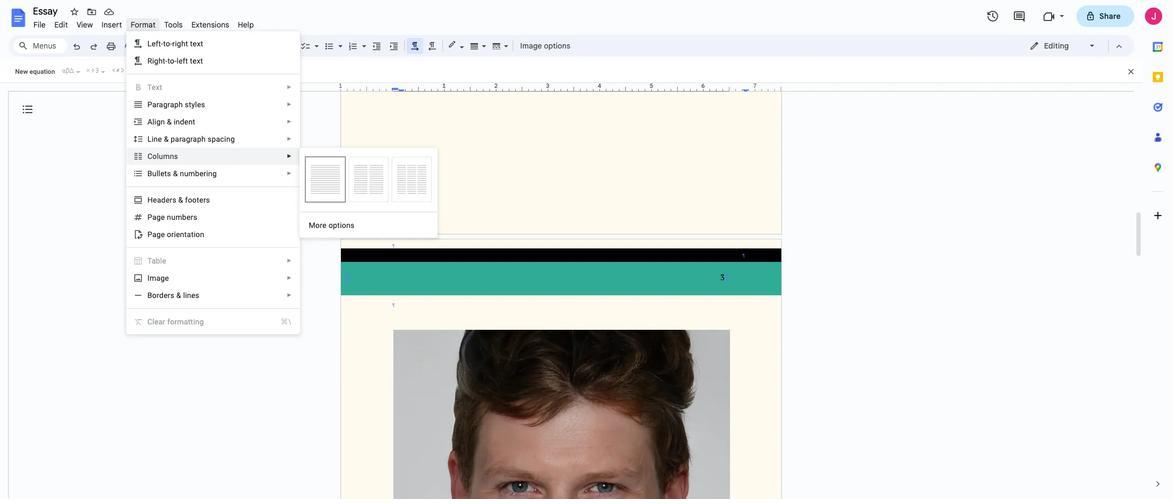 Task type: describe. For each thing, give the bounding box(es) containing it.
left margin image
[[341, 83, 396, 91]]

► for s
[[287, 153, 292, 159]]

⌘backslash element
[[268, 317, 292, 328]]

formatting
[[167, 318, 204, 327]]

right
[[172, 39, 188, 48]]

new
[[15, 68, 28, 76]]

paragraph styles p element
[[147, 100, 208, 109]]

Menus field
[[13, 38, 67, 53]]

editing button
[[1022, 38, 1104, 54]]

m
[[309, 221, 316, 230]]

ore
[[316, 221, 327, 230]]

text menu item
[[127, 79, 300, 96]]

► for a lign & indent
[[287, 119, 292, 125]]

bulle
[[147, 169, 165, 178]]

& for eaders
[[178, 196, 183, 205]]

file
[[33, 20, 46, 30]]

ft-
[[156, 39, 163, 48]]

more options m element
[[309, 221, 358, 230]]

file menu item
[[29, 18, 50, 31]]

clear formatting c element
[[147, 318, 207, 327]]

i
[[147, 274, 150, 283]]

t
[[165, 169, 167, 178]]

⌘\
[[281, 318, 292, 327]]

orientation
[[167, 230, 204, 239]]

indent
[[174, 118, 195, 126]]

s for n
[[174, 152, 178, 161]]

insert menu item
[[97, 18, 126, 31]]

share button
[[1077, 5, 1135, 27]]

main toolbar
[[67, 0, 576, 307]]

equation
[[30, 68, 55, 76]]

age
[[156, 274, 169, 283]]

menu item containing c
[[127, 314, 300, 331]]

align & indent a element
[[147, 118, 199, 126]]

right-to-left text g element
[[147, 57, 206, 65]]

table menu item
[[127, 253, 300, 270]]

line & paragraph spacing l element
[[147, 135, 238, 144]]

lign
[[152, 118, 165, 126]]

mbers
[[176, 213, 197, 222]]

image options
[[520, 41, 571, 51]]

insert
[[102, 20, 122, 30]]

m
[[150, 274, 156, 283]]

aragraph
[[152, 100, 183, 109]]

l ine & paragraph spacing
[[147, 135, 235, 144]]

view
[[77, 20, 93, 30]]

text
[[147, 83, 162, 92]]

l for e
[[147, 39, 152, 48]]

editing
[[1044, 41, 1069, 51]]

image
[[520, 41, 542, 51]]

page numbers u element
[[147, 213, 201, 222]]

a
[[147, 118, 152, 126]]

& right t
[[173, 169, 178, 178]]

colum
[[147, 152, 170, 161]]

image options button
[[515, 38, 575, 54]]

help
[[238, 20, 254, 30]]

footers
[[185, 196, 210, 205]]

p
[[147, 100, 152, 109]]

mode and view toolbar
[[1022, 35, 1128, 57]]

options inside button
[[544, 41, 571, 51]]

s for t
[[167, 169, 171, 178]]

u
[[171, 213, 176, 222]]

row 1. column 3. three columns element
[[392, 157, 432, 202]]

menu containing l
[[126, 31, 300, 335]]

i m age
[[147, 274, 169, 283]]

► for age
[[287, 275, 292, 281]]

menu bar inside menu bar "banner"
[[29, 14, 258, 32]]

p aragraph styles
[[147, 100, 205, 109]]

eaders
[[153, 196, 176, 205]]

lear
[[152, 318, 165, 327]]

table 2 element
[[147, 257, 170, 266]]

► for l ine & paragraph spacing
[[287, 136, 292, 142]]

page for page n u mbers
[[147, 213, 165, 222]]

to- for left
[[168, 57, 177, 65]]

borders
[[147, 291, 174, 300]]

tools menu item
[[160, 18, 187, 31]]

0 horizontal spatial options
[[329, 221, 355, 230]]



Task type: locate. For each thing, give the bounding box(es) containing it.
1
[[339, 82, 342, 90]]

n
[[170, 152, 174, 161], [167, 213, 171, 222]]

relation image
[[109, 65, 125, 75]]

n for u
[[167, 213, 171, 222]]

text for ht-to-left text
[[190, 57, 203, 65]]

extensions menu item
[[187, 18, 234, 31]]

n up bulle t s & numbering
[[170, 152, 174, 161]]

1 vertical spatial text
[[190, 57, 203, 65]]

& for ine
[[164, 135, 169, 144]]

m ore options
[[309, 221, 355, 230]]

► for p aragraph styles
[[287, 101, 292, 107]]

1 l from the top
[[147, 39, 152, 48]]

0 vertical spatial page
[[147, 213, 165, 222]]

menu bar banner
[[0, 0, 1174, 500]]

new equation
[[15, 68, 55, 76]]

g
[[154, 57, 159, 65]]

Star checkbox
[[67, 4, 82, 19]]

& left lines
[[176, 291, 181, 300]]

3 ► from the top
[[287, 119, 292, 125]]

options right ore
[[329, 221, 355, 230]]

page for page orientation
[[147, 230, 165, 239]]

& right eaders at the top of page
[[178, 196, 183, 205]]

ine
[[152, 135, 162, 144]]

2 page from the top
[[147, 230, 165, 239]]

misc image
[[85, 65, 100, 75]]

extensions
[[191, 20, 229, 30]]

► inside table menu item
[[287, 258, 292, 264]]

ri g ht-to-left text
[[147, 57, 203, 65]]

view menu item
[[72, 18, 97, 31]]

edit
[[54, 20, 68, 30]]

1 vertical spatial s
[[167, 169, 171, 178]]

menu
[[300, 0, 438, 394], [126, 31, 300, 335]]

& for lign
[[167, 118, 172, 126]]

► inside "text" menu item
[[287, 84, 292, 90]]

text s element
[[147, 83, 165, 92]]

styles
[[185, 100, 205, 109]]

colum n s
[[147, 152, 178, 161]]

2 ► from the top
[[287, 101, 292, 107]]

tools
[[164, 20, 183, 30]]

text right right
[[190, 39, 203, 48]]

n for s
[[170, 152, 174, 161]]

headers & footers h element
[[147, 196, 213, 205]]

new equation button
[[12, 64, 58, 80]]

left-to-right text e element
[[147, 39, 207, 48]]

9 ► from the top
[[287, 293, 292, 299]]

0 vertical spatial l
[[147, 39, 152, 48]]

spacing
[[208, 135, 235, 144]]

&
[[167, 118, 172, 126], [164, 135, 169, 144], [173, 169, 178, 178], [178, 196, 183, 205], [176, 291, 181, 300]]

s right bulle
[[167, 169, 171, 178]]

lines
[[183, 291, 199, 300]]

menu containing m
[[300, 0, 438, 394]]

bullets & numbering t element
[[147, 169, 220, 178]]

row
[[304, 0, 434, 394]]

1 page from the top
[[147, 213, 165, 222]]

0 vertical spatial options
[[544, 41, 571, 51]]

right margin image
[[727, 83, 781, 91]]

1 horizontal spatial s
[[174, 152, 178, 161]]

checklist menu image
[[312, 39, 319, 43]]

columns n element
[[147, 152, 181, 161]]

bulle t s & numbering
[[147, 169, 217, 178]]

1 vertical spatial n
[[167, 213, 171, 222]]

application containing share
[[0, 0, 1174, 500]]

l for ine
[[147, 135, 152, 144]]

page n u mbers
[[147, 213, 197, 222]]

edit menu item
[[50, 18, 72, 31]]

format menu item
[[126, 18, 160, 31]]

equations toolbar
[[0, 61, 1143, 83]]

row 1. column 2. two columns element
[[349, 157, 389, 202]]

0 vertical spatial to-
[[163, 39, 172, 48]]

text for ft-to-right text
[[190, 39, 203, 48]]

to- for right
[[163, 39, 172, 48]]

format
[[131, 20, 156, 30]]

► for s & numbering
[[287, 171, 292, 177]]

c
[[147, 318, 152, 327]]

help menu item
[[234, 18, 258, 31]]

border dash image
[[491, 38, 503, 53]]

1 vertical spatial to-
[[168, 57, 177, 65]]

to-
[[163, 39, 172, 48], [168, 57, 177, 65]]

options
[[544, 41, 571, 51], [329, 221, 355, 230]]

2 l from the top
[[147, 135, 152, 144]]

0 vertical spatial n
[[170, 152, 174, 161]]

menu item
[[127, 314, 300, 331]]

l down a
[[147, 135, 152, 144]]

0 vertical spatial s
[[174, 152, 178, 161]]

image m element
[[147, 274, 172, 283]]

7 ► from the top
[[287, 258, 292, 264]]

h eaders & footers
[[147, 196, 210, 205]]

►
[[287, 84, 292, 90], [287, 101, 292, 107], [287, 119, 292, 125], [287, 136, 292, 142], [287, 153, 292, 159], [287, 171, 292, 177], [287, 258, 292, 264], [287, 275, 292, 281], [287, 293, 292, 299]]

borders & lines q element
[[147, 291, 203, 300]]

tab list
[[1143, 32, 1174, 470]]

0 horizontal spatial s
[[167, 169, 171, 178]]

5 ► from the top
[[287, 153, 292, 159]]

1 vertical spatial l
[[147, 135, 152, 144]]

1 ► from the top
[[287, 84, 292, 90]]

1 vertical spatial page
[[147, 230, 165, 239]]

page orientation
[[147, 230, 204, 239]]

menu bar
[[29, 14, 258, 32]]

page orientation 3 element
[[147, 230, 208, 239]]

& right 'lign' on the top
[[167, 118, 172, 126]]

options right image
[[544, 41, 571, 51]]

l
[[147, 39, 152, 48], [147, 135, 152, 144]]

l e ft-to-right text
[[147, 39, 203, 48]]

ri
[[147, 57, 154, 65]]

l left the 'ft-'
[[147, 39, 152, 48]]

table
[[147, 257, 166, 266]]

1 vertical spatial options
[[329, 221, 355, 230]]

c lear formatting
[[147, 318, 204, 327]]

menu bar containing file
[[29, 14, 258, 32]]

6 ► from the top
[[287, 171, 292, 177]]

s right colum
[[174, 152, 178, 161]]

paragraph
[[171, 135, 206, 144]]

Rename text field
[[29, 4, 64, 17]]

& right ine
[[164, 135, 169, 144]]

borders & lines
[[147, 291, 199, 300]]

page down page n u mbers at the left
[[147, 230, 165, 239]]

to- right g
[[168, 57, 177, 65]]

4 ► from the top
[[287, 136, 292, 142]]

text right left
[[190, 57, 203, 65]]

page
[[147, 213, 165, 222], [147, 230, 165, 239]]

1 horizontal spatial options
[[544, 41, 571, 51]]

character image
[[60, 65, 75, 75]]

e
[[152, 39, 156, 48]]

left
[[177, 57, 188, 65]]

page left u
[[147, 213, 165, 222]]

8 ► from the top
[[287, 275, 292, 281]]

to- right e
[[163, 39, 172, 48]]

ht-
[[159, 57, 168, 65]]

s
[[174, 152, 178, 161], [167, 169, 171, 178]]

a lign & indent
[[147, 118, 195, 126]]

h
[[147, 196, 153, 205]]

share
[[1100, 11, 1121, 21]]

n left mbers
[[167, 213, 171, 222]]

application
[[0, 0, 1174, 500]]

text
[[190, 39, 203, 48], [190, 57, 203, 65]]

0 vertical spatial text
[[190, 39, 203, 48]]

numbering
[[180, 169, 217, 178]]

tab list inside menu bar "banner"
[[1143, 32, 1174, 470]]



Task type: vqa. For each thing, say whether or not it's contained in the screenshot.
Insert image
no



